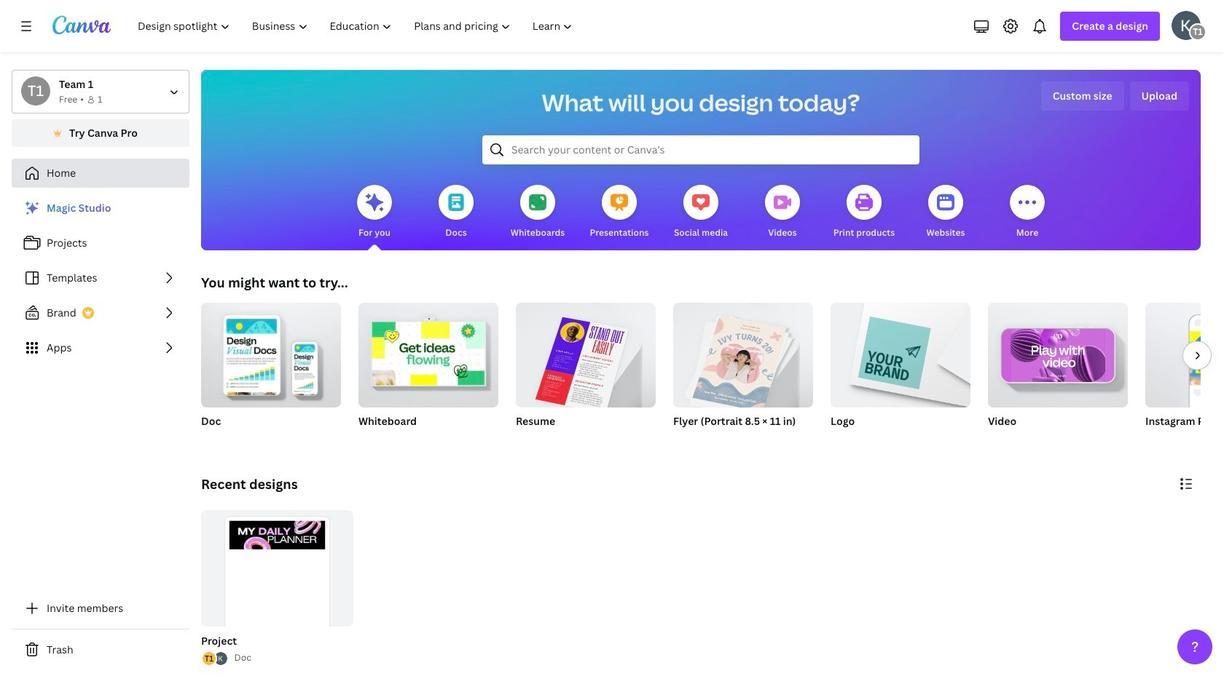 Task type: vqa. For each thing, say whether or not it's contained in the screenshot.
right list
yes



Task type: describe. For each thing, give the bounding box(es) containing it.
Search search field
[[511, 136, 890, 164]]

team 1 element inside switch to another team button
[[21, 77, 50, 106]]

kendall parks image
[[1172, 11, 1201, 40]]



Task type: locate. For each thing, give the bounding box(es) containing it.
0 horizontal spatial list
[[12, 194, 189, 363]]

top level navigation element
[[128, 12, 585, 41]]

team 1 image inside switch to another team button
[[21, 77, 50, 106]]

0 horizontal spatial team 1 element
[[21, 77, 50, 106]]

None search field
[[482, 136, 920, 165]]

1 horizontal spatial team 1 element
[[1189, 23, 1207, 41]]

0 vertical spatial team 1 image
[[1189, 23, 1207, 41]]

team 1 image
[[1189, 23, 1207, 41], [21, 77, 50, 106]]

team 1 element
[[1189, 23, 1207, 41], [21, 77, 50, 106]]

group
[[201, 297, 341, 447], [201, 297, 341, 408], [358, 297, 498, 447], [358, 297, 498, 408], [516, 297, 656, 447], [516, 297, 656, 414], [673, 297, 813, 447], [673, 297, 813, 413], [831, 303, 971, 447], [831, 303, 971, 408], [988, 303, 1128, 447], [1145, 303, 1224, 447], [198, 511, 353, 668], [201, 511, 353, 666]]

1 vertical spatial team 1 element
[[21, 77, 50, 106]]

1 vertical spatial team 1 image
[[21, 77, 50, 106]]

1 horizontal spatial team 1 image
[[1189, 23, 1207, 41]]

list
[[12, 194, 189, 363], [201, 652, 229, 668]]

0 vertical spatial team 1 element
[[1189, 23, 1207, 41]]

Switch to another team button
[[12, 70, 189, 114]]

0 horizontal spatial team 1 image
[[21, 77, 50, 106]]

0 vertical spatial list
[[12, 194, 189, 363]]

1 vertical spatial list
[[201, 652, 229, 668]]

1 horizontal spatial list
[[201, 652, 229, 668]]



